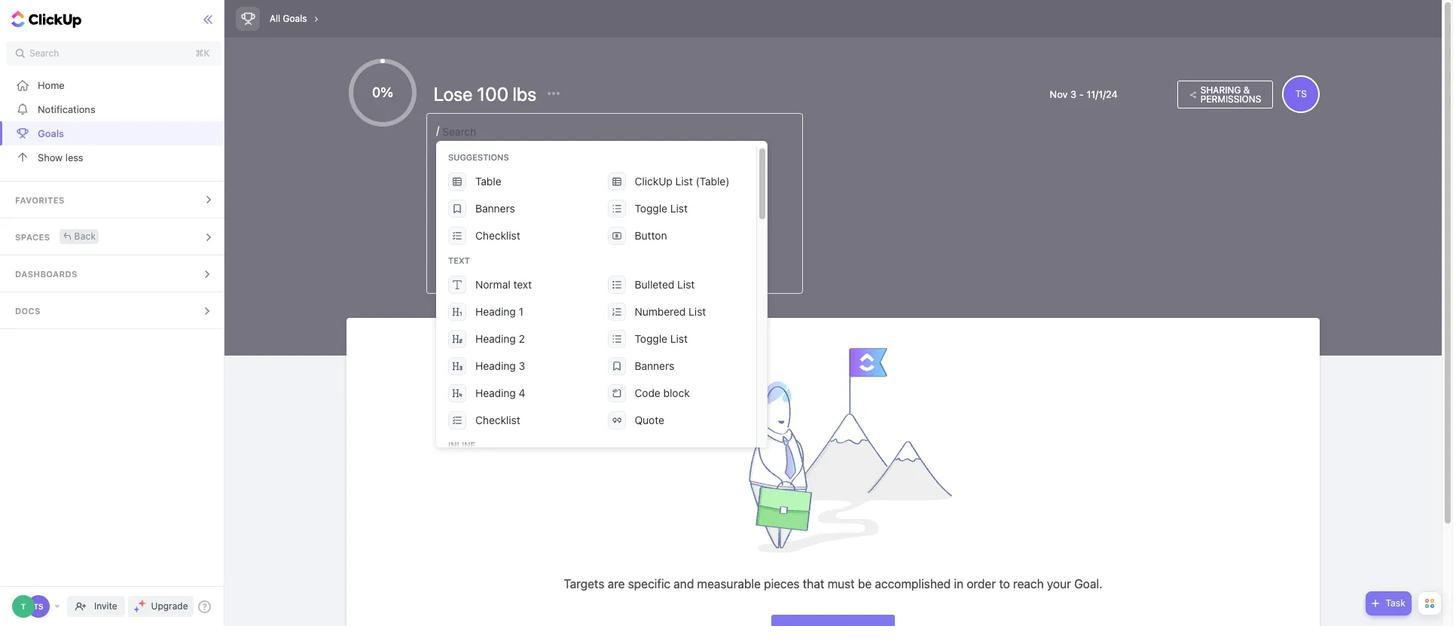 Task type: locate. For each thing, give the bounding box(es) containing it.
are
[[608, 577, 625, 591]]

toggle
[[635, 202, 668, 215], [635, 332, 668, 345]]

clickup
[[635, 175, 673, 188]]

goals
[[38, 127, 64, 139]]

0 vertical spatial toggle
[[635, 202, 668, 215]]

table
[[476, 175, 502, 188]]

favorites
[[15, 195, 65, 205]]

lbs
[[513, 83, 537, 105]]

1
[[519, 305, 524, 318]]

heading left 1
[[476, 305, 516, 318]]

heading 2
[[476, 332, 525, 345]]

pieces
[[764, 577, 800, 591]]

targets
[[564, 577, 605, 591]]

be
[[858, 577, 872, 591]]

accomplished
[[875, 577, 951, 591]]

numbered list
[[635, 305, 706, 318]]

and
[[674, 577, 694, 591]]

1 vertical spatial toggle
[[635, 332, 668, 345]]

normal
[[476, 278, 511, 291]]

1 vertical spatial checklist
[[476, 414, 521, 427]]

toggle list down numbered
[[635, 332, 688, 345]]

heading for heading 1
[[476, 305, 516, 318]]

toggle down numbered
[[635, 332, 668, 345]]

1 vertical spatial banners
[[635, 360, 675, 372]]

list
[[676, 175, 693, 188], [671, 202, 688, 215], [678, 278, 695, 291], [689, 305, 706, 318], [671, 332, 688, 345]]

1 toggle from the top
[[635, 202, 668, 215]]

banners up code
[[635, 360, 675, 372]]

checklist down heading 4
[[476, 414, 521, 427]]

toggle list
[[635, 202, 688, 215], [635, 332, 688, 345]]

numbered
[[635, 305, 686, 318]]

heading for heading 4
[[476, 387, 516, 399]]

suggestions
[[448, 152, 509, 162]]

0 vertical spatial banners
[[476, 202, 515, 215]]

checklist
[[476, 229, 521, 242], [476, 414, 521, 427]]

(table)
[[696, 175, 730, 188]]

goal.
[[1075, 577, 1103, 591]]

1 heading from the top
[[476, 305, 516, 318]]

heading left 2
[[476, 332, 516, 345]]

1 vertical spatial toggle list
[[635, 332, 688, 345]]

sidebar navigation
[[0, 0, 228, 626]]

100
[[477, 83, 509, 105]]

heading left '3'
[[476, 360, 516, 372]]

toggle list down 'clickup'
[[635, 202, 688, 215]]

banners
[[476, 202, 515, 215], [635, 360, 675, 372]]

upgrade
[[151, 601, 188, 612]]

checklist up 'normal'
[[476, 229, 521, 242]]

inline
[[448, 440, 476, 450]]

4 heading from the top
[[476, 387, 516, 399]]

clickup list (table)
[[635, 175, 730, 188]]

code
[[635, 387, 661, 399]]

2 heading from the top
[[476, 332, 516, 345]]

text
[[514, 278, 532, 291]]

2
[[519, 332, 525, 345]]

0 vertical spatial checklist
[[476, 229, 521, 242]]

banners down table
[[476, 202, 515, 215]]

1 checklist from the top
[[476, 229, 521, 242]]

3 heading from the top
[[476, 360, 516, 372]]

quote
[[635, 414, 665, 427]]

2 toggle list from the top
[[635, 332, 688, 345]]

lose 100 lbs
[[434, 83, 541, 105]]

back
[[74, 230, 96, 242]]

sharing
[[1201, 84, 1242, 95]]

toggle up button
[[635, 202, 668, 215]]

bulleted list
[[635, 278, 695, 291]]

2 toggle from the top
[[635, 332, 668, 345]]

0 horizontal spatial banners
[[476, 202, 515, 215]]

your
[[1047, 577, 1072, 591]]

heading left the 4
[[476, 387, 516, 399]]

heading
[[476, 305, 516, 318], [476, 332, 516, 345], [476, 360, 516, 372], [476, 387, 516, 399]]

home
[[38, 79, 65, 91]]

reach
[[1014, 577, 1044, 591]]

3
[[519, 360, 525, 372]]

&
[[1244, 84, 1251, 95]]

0 vertical spatial toggle list
[[635, 202, 688, 215]]

normal text
[[476, 278, 532, 291]]



Task type: describe. For each thing, give the bounding box(es) containing it.
sharing & permissions
[[1201, 84, 1262, 104]]

button
[[635, 229, 667, 242]]

docs
[[15, 306, 41, 316]]

list right numbered
[[689, 305, 706, 318]]

notifications
[[38, 103, 95, 115]]

measurable
[[698, 577, 761, 591]]

goals link
[[0, 121, 228, 145]]

search
[[29, 47, 59, 59]]

list down clickup list (table)
[[671, 202, 688, 215]]

in
[[954, 577, 964, 591]]

show
[[38, 151, 63, 163]]

show less
[[38, 151, 83, 163]]

list left (table)
[[676, 175, 693, 188]]

targets are specific and measurable pieces that must be accomplished in order to reach your goal.
[[564, 577, 1103, 591]]

upgrade link
[[128, 596, 194, 617]]

dashboards
[[15, 269, 77, 279]]

1 toggle list from the top
[[635, 202, 688, 215]]

heading for heading 2
[[476, 332, 516, 345]]

2 checklist from the top
[[476, 414, 521, 427]]

home link
[[0, 73, 228, 97]]

all goals link
[[266, 9, 311, 29]]

heading for heading 3
[[476, 360, 516, 372]]

list up numbered list
[[678, 278, 695, 291]]

that
[[803, 577, 825, 591]]

heading 3
[[476, 360, 525, 372]]

to
[[1000, 577, 1011, 591]]

1 horizontal spatial banners
[[635, 360, 675, 372]]

block
[[664, 387, 690, 399]]

order
[[967, 577, 996, 591]]

4
[[519, 387, 526, 399]]

permissions
[[1201, 93, 1262, 104]]

heading 4
[[476, 387, 526, 399]]

task
[[1386, 598, 1406, 609]]

must
[[828, 577, 855, 591]]

heading 1
[[476, 305, 524, 318]]

⌘k
[[196, 47, 210, 59]]

less
[[65, 151, 83, 163]]

back link
[[59, 229, 99, 244]]

all goals
[[270, 13, 307, 24]]

favorites button
[[0, 182, 228, 218]]

notifications link
[[0, 97, 228, 121]]

invite
[[94, 601, 117, 612]]

specific
[[628, 577, 671, 591]]

code block
[[635, 387, 690, 399]]

text
[[448, 255, 470, 265]]

list down numbered list
[[671, 332, 688, 345]]

/
[[436, 124, 439, 136]]

bulleted
[[635, 278, 675, 291]]

lose
[[434, 83, 473, 105]]



Task type: vqa. For each thing, say whether or not it's contained in the screenshot.
Space, , element to the top
no



